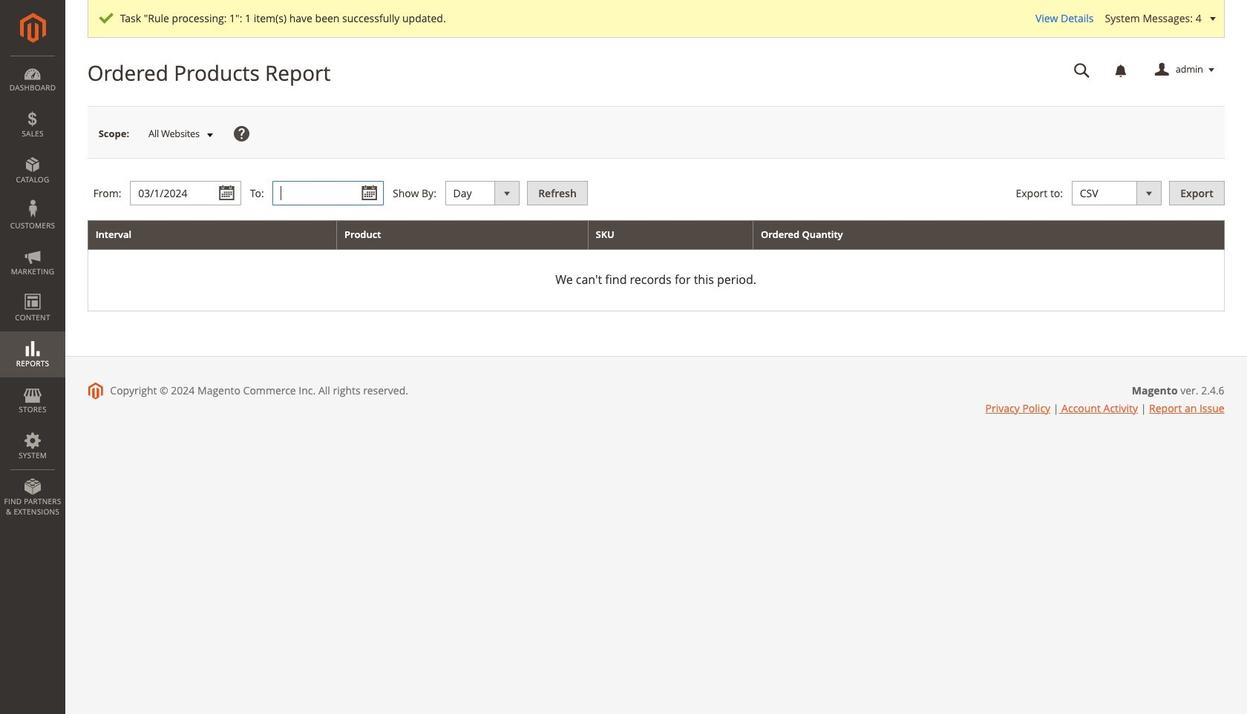 Task type: locate. For each thing, give the bounding box(es) containing it.
magento admin panel image
[[20, 13, 46, 43]]

None text field
[[130, 181, 241, 206], [273, 181, 384, 206], [130, 181, 241, 206], [273, 181, 384, 206]]

None text field
[[1064, 57, 1101, 83]]

menu bar
[[0, 56, 65, 525]]



Task type: vqa. For each thing, say whether or not it's contained in the screenshot.
text box
yes



